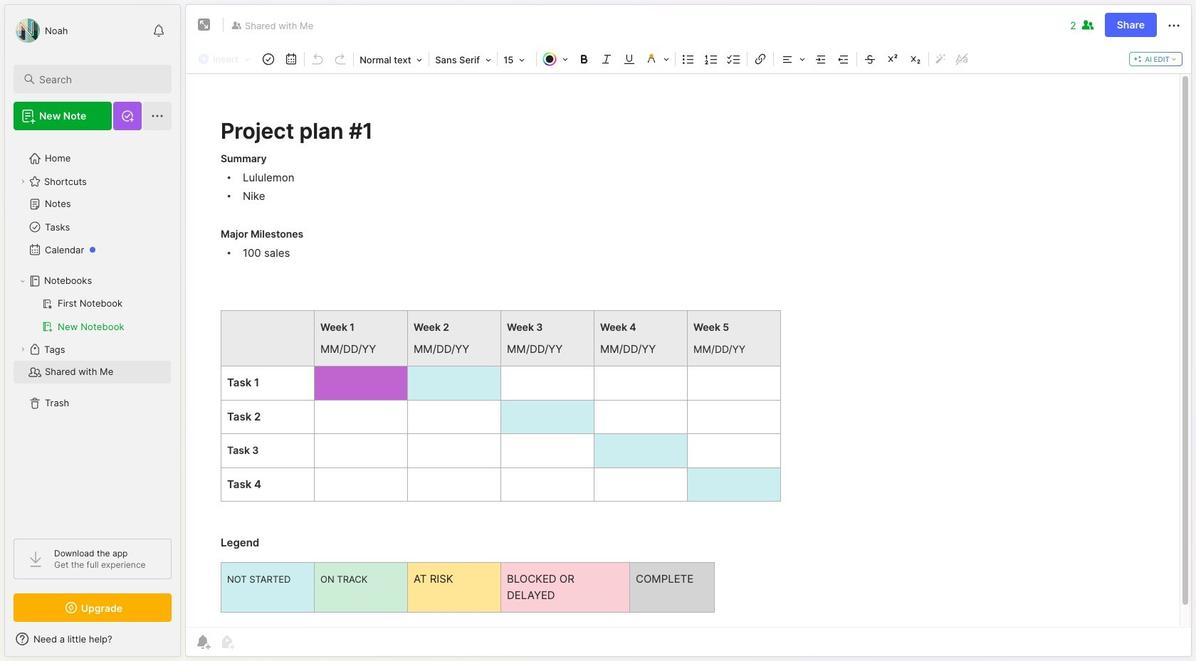 Task type: describe. For each thing, give the bounding box(es) containing it.
expand note image
[[196, 16, 213, 33]]

strikethrough image
[[860, 49, 880, 69]]

superscript image
[[883, 49, 903, 69]]

checklist image
[[724, 49, 744, 69]]

add a reminder image
[[194, 634, 211, 651]]

Highlight field
[[641, 49, 674, 69]]

calendar event image
[[281, 49, 301, 69]]

WHAT'S NEW field
[[5, 628, 180, 651]]

Search text field
[[39, 73, 159, 86]]

bold image
[[574, 49, 594, 69]]

Font size field
[[499, 50, 535, 70]]

group inside tree
[[14, 293, 171, 338]]

expand notebooks image
[[19, 277, 27, 285]]

none search field inside main element
[[39, 70, 159, 88]]

italic image
[[597, 49, 617, 69]]

underline image
[[619, 49, 639, 69]]

main element
[[0, 0, 185, 661]]

Note Editor text field
[[186, 73, 1191, 627]]

task image
[[259, 49, 278, 69]]



Task type: vqa. For each thing, say whether or not it's contained in the screenshot.
group
yes



Task type: locate. For each thing, give the bounding box(es) containing it.
subscript image
[[906, 49, 926, 69]]

tree inside main element
[[5, 139, 180, 526]]

numbered list image
[[701, 49, 721, 69]]

Account field
[[14, 16, 68, 45]]

note window element
[[185, 4, 1192, 661]]

indent image
[[811, 49, 831, 69]]

add tag image
[[219, 634, 236, 651]]

bulleted list image
[[679, 49, 698, 69]]

more actions image
[[1165, 17, 1182, 34]]

group
[[14, 293, 171, 338]]

None search field
[[39, 70, 159, 88]]

Alignment field
[[775, 49, 810, 69]]

click to collapse image
[[180, 635, 190, 652]]

outdent image
[[834, 49, 854, 69]]

Heading level field
[[355, 50, 427, 70]]

insert link image
[[750, 49, 770, 69]]

More actions field
[[1165, 16, 1182, 34]]

tree
[[5, 139, 180, 526]]

expand tags image
[[19, 345, 27, 354]]

insert image
[[194, 50, 257, 68]]

Insert field
[[194, 50, 257, 68]]

Font color field
[[538, 49, 572, 69]]

Font family field
[[431, 50, 496, 70]]



